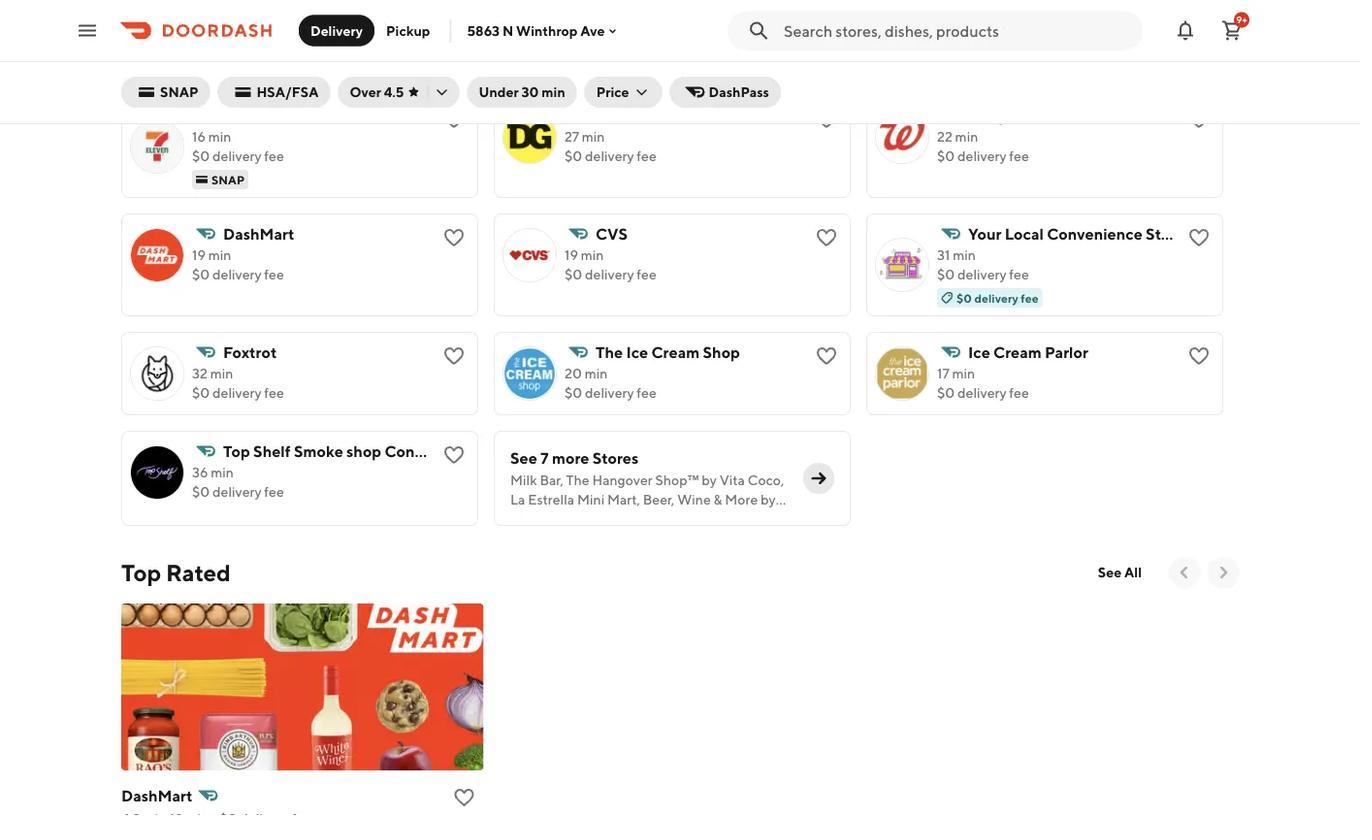 Task type: describe. For each thing, give the bounding box(es) containing it.
under 30 min button
[[467, 77, 577, 108]]

min for cvs
[[581, 247, 604, 263]]

dazs
[[564, 530, 594, 546]]

vitamin
[[603, 511, 652, 527]]

delivery button
[[299, 15, 375, 46]]

ave
[[581, 23, 605, 39]]

min for walgreens
[[955, 129, 978, 145]]

1 items, open order cart image
[[1221, 19, 1244, 42]]

mini
[[577, 491, 605, 507]]

min for ice cream parlor
[[952, 365, 975, 381]]

under 30 min
[[479, 84, 565, 100]]

19 for cvs
[[565, 247, 578, 263]]

27
[[565, 129, 579, 145]]

n
[[502, 23, 513, 39]]

click to add this store to your saved list image for your local convenience store
[[1188, 226, 1211, 249]]

delivery for your local convenience store
[[958, 266, 1007, 282]]

5863
[[467, 23, 500, 39]]

big
[[708, 511, 729, 527]]

snap inside button
[[160, 84, 198, 100]]

bar,
[[540, 472, 563, 488]]

next button of carousel image
[[1214, 563, 1233, 582]]

shop™
[[655, 472, 699, 488]]

price button
[[585, 77, 662, 108]]

delivery for dollar general
[[585, 148, 634, 164]]

click to add this store to your saved list image for foxtrot
[[442, 344, 466, 368]]

16
[[192, 129, 206, 145]]

1 vertical spatial the
[[566, 472, 590, 488]]

smoke
[[294, 442, 343, 460]]

delivery for cvs
[[585, 266, 634, 282]]

more
[[552, 449, 589, 467]]

hsa/fsa button
[[218, 77, 330, 108]]

5863 n winthrop ave button
[[467, 23, 621, 39]]

shop
[[703, 343, 740, 361]]

wine
[[677, 491, 711, 507]]

dashpass button
[[670, 77, 781, 108]]

22
[[937, 129, 953, 145]]

fee for dashmart
[[264, 266, 284, 282]]

more
[[725, 491, 758, 507]]

vita
[[720, 472, 745, 488]]

click to add this store to your saved list image for 7-eleven
[[442, 108, 466, 131]]

36 min $0 delivery fee
[[192, 464, 284, 500]]

your
[[968, 225, 1002, 243]]

see all
[[1098, 564, 1142, 580]]

$0 for 7-eleven
[[192, 148, 210, 164]]

min for dashmart
[[208, 247, 231, 263]]

eleven
[[238, 106, 287, 125]]

fee for the ice cream shop
[[637, 385, 657, 401]]

$0 for cvs
[[565, 266, 582, 282]]

fee for top shelf smoke shop convenience store
[[264, 484, 284, 500]]

&
[[714, 491, 722, 507]]

general
[[642, 106, 700, 125]]

local
[[1005, 225, 1044, 243]]

31 min $0 delivery fee
[[937, 247, 1029, 282]]

delivery for walgreens
[[958, 148, 1007, 164]]

1 horizontal spatial store
[[1146, 225, 1185, 243]]

20 min $0 delivery fee
[[565, 365, 657, 401]]

top for top rated
[[121, 558, 161, 586]]

ice cream parlor
[[968, 343, 1089, 361]]

delivery for dashmart
[[212, 266, 262, 282]]

min inside "button"
[[542, 84, 565, 100]]

$0 delivery fee
[[957, 291, 1039, 305]]

1 vertical spatial snap
[[212, 173, 245, 186]]

0 horizontal spatial by
[[702, 472, 717, 488]]

under
[[479, 84, 519, 100]]

32
[[192, 365, 208, 381]]

the ice cream shop
[[596, 343, 740, 361]]

over 4.5
[[350, 84, 404, 100]]

7
[[541, 449, 549, 467]]

delivery for 7-eleven
[[212, 148, 262, 164]]

shop
[[346, 442, 382, 460]]

la
[[510, 491, 525, 507]]

over 4.5 button
[[338, 77, 459, 108]]

1 horizontal spatial dashmart
[[223, 225, 294, 243]]

16 min $0 delivery fee
[[192, 129, 284, 164]]

$0 for ice cream parlor
[[937, 385, 955, 401]]

2 ice from the left
[[968, 343, 990, 361]]

estrella
[[528, 491, 575, 507]]

fee for foxtrot
[[264, 385, 284, 401]]

hsa/fsa
[[257, 84, 319, 100]]

0 vertical spatial convenience
[[1047, 225, 1143, 243]]

click to add this store to your saved list image for ice cream parlor
[[1188, 344, 1211, 368]]

top rated link
[[121, 557, 231, 588]]

open menu image
[[76, 19, 99, 42]]

9+
[[1236, 14, 1247, 25]]

click to add this store to your saved list image for top shelf smoke shop convenience store
[[442, 443, 466, 467]]

31
[[937, 247, 950, 263]]

delivery for top shelf smoke shop convenience store
[[212, 484, 262, 500]]

7-
[[223, 106, 238, 125]]

1 ice from the left
[[626, 343, 648, 361]]

your local convenience store
[[968, 225, 1185, 243]]

0 horizontal spatial dashmart
[[121, 786, 193, 805]]



Task type: vqa. For each thing, say whether or not it's contained in the screenshot.


Task type: locate. For each thing, give the bounding box(es) containing it.
delivery
[[212, 148, 262, 164], [585, 148, 634, 164], [958, 148, 1007, 164], [212, 266, 262, 282], [585, 266, 634, 282], [958, 266, 1007, 282], [975, 291, 1019, 305], [212, 385, 262, 401], [585, 385, 634, 401], [958, 385, 1007, 401], [212, 484, 262, 500]]

see left the 7
[[510, 449, 537, 467]]

delivery down "walgreens"
[[958, 148, 1007, 164]]

by up the &
[[702, 472, 717, 488]]

fee inside 16 min $0 delivery fee
[[264, 148, 284, 164]]

ice up the 17 min $0 delivery fee
[[968, 343, 990, 361]]

delivery down cvs
[[585, 266, 634, 282]]

$0 inside 22 min $0 delivery fee
[[937, 148, 955, 164]]

click to add this store to your saved list image for dollar general
[[815, 108, 838, 131]]

17
[[937, 365, 950, 381]]

1 horizontal spatial by
[[761, 491, 776, 507]]

delivery down shelf
[[212, 484, 262, 500]]

fee inside the "36 min $0 delivery fee"
[[264, 484, 284, 500]]

delivery
[[310, 22, 363, 38]]

snap down 16 min $0 delivery fee
[[212, 173, 245, 186]]

0 horizontal spatial see
[[510, 449, 537, 467]]

fee down the ice cream shop
[[637, 385, 657, 401]]

9+ button
[[1213, 11, 1252, 50]]

top
[[223, 442, 250, 460], [121, 558, 161, 586]]

1 vertical spatial convenience
[[385, 442, 480, 460]]

delivery for foxtrot
[[212, 385, 262, 401]]

$0 inside 27 min $0 delivery fee
[[565, 148, 582, 164]]

5863 n winthrop ave
[[467, 23, 605, 39]]

0 horizontal spatial snap
[[160, 84, 198, 100]]

1 horizontal spatial ice
[[968, 343, 990, 361]]

$0 inside 16 min $0 delivery fee
[[192, 148, 210, 164]]

19
[[192, 247, 206, 263], [565, 247, 578, 263]]

delivery inside 31 min $0 delivery fee
[[958, 266, 1007, 282]]

see 7 more stores milk bar, the hangover shop™ by vita coco, la estrella mini mart, beer, wine & more by dashmart, the vitamin shoppe, big lots, häagen-dazs
[[510, 449, 784, 546]]

fee up the ice cream shop
[[637, 266, 657, 282]]

snap down all stores
[[160, 84, 198, 100]]

the down mini in the bottom left of the page
[[577, 511, 601, 527]]

foxtrot
[[223, 343, 277, 361]]

0 horizontal spatial convenience
[[385, 442, 480, 460]]

delivery down 7-
[[212, 148, 262, 164]]

$0 for dashmart
[[192, 266, 210, 282]]

$0 for your local convenience store
[[937, 266, 955, 282]]

lots,
[[732, 511, 762, 527]]

1 vertical spatial top
[[121, 558, 161, 586]]

min inside the "36 min $0 delivery fee"
[[211, 464, 234, 480]]

fee for dollar general
[[637, 148, 657, 164]]

1 horizontal spatial 19
[[565, 247, 578, 263]]

coco,
[[748, 472, 784, 488]]

0 vertical spatial see
[[510, 449, 537, 467]]

convenience right shop on the bottom left
[[385, 442, 480, 460]]

price
[[596, 84, 629, 100]]

see for all
[[1098, 564, 1122, 580]]

hangover
[[592, 472, 653, 488]]

all left previous button of carousel image
[[1125, 564, 1142, 580]]

see all link
[[1087, 557, 1154, 588]]

min inside the 17 min $0 delivery fee
[[952, 365, 975, 381]]

0 horizontal spatial ice
[[626, 343, 648, 361]]

19 min $0 delivery fee
[[192, 247, 284, 282], [565, 247, 657, 282]]

top left rated
[[121, 558, 161, 586]]

$0 inside the "36 min $0 delivery fee"
[[192, 484, 210, 500]]

dashpass
[[709, 84, 769, 100]]

delivery down ice cream parlor
[[958, 385, 1007, 401]]

delivery up 'foxtrot'
[[212, 266, 262, 282]]

by
[[702, 472, 717, 488], [761, 491, 776, 507]]

cream up the 17 min $0 delivery fee
[[994, 343, 1042, 361]]

22 min $0 delivery fee
[[937, 129, 1029, 164]]

1 vertical spatial by
[[761, 491, 776, 507]]

delivery for ice cream parlor
[[958, 385, 1007, 401]]

store
[[1146, 225, 1185, 243], [484, 442, 523, 460]]

stores up hangover
[[593, 449, 639, 467]]

fee inside 32 min $0 delivery fee
[[264, 385, 284, 401]]

1 horizontal spatial see
[[1098, 564, 1122, 580]]

0 horizontal spatial 19 min $0 delivery fee
[[192, 247, 284, 282]]

19 min $0 delivery fee for dashmart
[[192, 247, 284, 282]]

0 horizontal spatial store
[[484, 442, 523, 460]]

delivery up $0 delivery fee
[[958, 266, 1007, 282]]

2 cream from the left
[[994, 343, 1042, 361]]

0 vertical spatial all
[[121, 30, 160, 66]]

1 horizontal spatial snap
[[212, 173, 245, 186]]

rated
[[166, 558, 231, 586]]

fee inside 22 min $0 delivery fee
[[1009, 148, 1029, 164]]

cream left the shop
[[652, 343, 700, 361]]

by down coco,
[[761, 491, 776, 507]]

dollar
[[596, 106, 639, 125]]

snap button
[[121, 77, 210, 108]]

the up 20 min $0 delivery fee
[[596, 343, 623, 361]]

$0 inside the 17 min $0 delivery fee
[[937, 385, 955, 401]]

fee down shelf
[[264, 484, 284, 500]]

click to add this store to your saved list image
[[442, 108, 466, 131], [815, 108, 838, 131], [1188, 226, 1211, 249], [815, 344, 838, 368], [1188, 344, 1211, 368], [442, 443, 466, 467], [452, 786, 476, 809]]

the
[[596, 343, 623, 361], [566, 472, 590, 488], [577, 511, 601, 527]]

0 vertical spatial by
[[702, 472, 717, 488]]

1 horizontal spatial top
[[223, 442, 250, 460]]

fee for 7-eleven
[[264, 148, 284, 164]]

30
[[521, 84, 539, 100]]

1 horizontal spatial stores
[[593, 449, 639, 467]]

7-eleven
[[223, 106, 287, 125]]

top up the "36 min $0 delivery fee"
[[223, 442, 250, 460]]

1 vertical spatial stores
[[593, 449, 639, 467]]

32 min $0 delivery fee
[[192, 365, 284, 401]]

min for dollar general
[[582, 129, 605, 145]]

fee down the eleven
[[264, 148, 284, 164]]

19 min $0 delivery fee up 'foxtrot'
[[192, 247, 284, 282]]

fee up ice cream parlor
[[1021, 291, 1039, 305]]

19 min $0 delivery fee for cvs
[[565, 247, 657, 282]]

2 19 min $0 delivery fee from the left
[[565, 247, 657, 282]]

winthrop
[[516, 23, 578, 39]]

min for the ice cream shop
[[585, 365, 608, 381]]

$0 for walgreens
[[937, 148, 955, 164]]

0 horizontal spatial all
[[121, 30, 160, 66]]

fee for walgreens
[[1009, 148, 1029, 164]]

click to add this store to your saved list image for dashmart
[[442, 226, 466, 249]]

fee up 'foxtrot'
[[264, 266, 284, 282]]

click to add this store to your saved list image for walgreens
[[1188, 108, 1211, 131]]

mart,
[[607, 491, 640, 507]]

top for top shelf smoke shop convenience store
[[223, 442, 250, 460]]

see inside the see 7 more stores milk bar, the hangover shop™ by vita coco, la estrella mini mart, beer, wine & more by dashmart, the vitamin shoppe, big lots, häagen-dazs
[[510, 449, 537, 467]]

fee up $0 delivery fee
[[1009, 266, 1029, 282]]

delivery inside 32 min $0 delivery fee
[[212, 385, 262, 401]]

0 vertical spatial top
[[223, 442, 250, 460]]

top shelf smoke shop convenience store
[[223, 442, 523, 460]]

beer,
[[643, 491, 675, 507]]

pickup
[[386, 22, 430, 38]]

0 horizontal spatial stores
[[166, 30, 255, 66]]

2 vertical spatial the
[[577, 511, 601, 527]]

convenience right local
[[1047, 225, 1143, 243]]

$0 inside 31 min $0 delivery fee
[[937, 266, 955, 282]]

min
[[542, 84, 565, 100], [208, 129, 231, 145], [582, 129, 605, 145], [955, 129, 978, 145], [208, 247, 231, 263], [581, 247, 604, 263], [953, 247, 976, 263], [210, 365, 233, 381], [585, 365, 608, 381], [952, 365, 975, 381], [211, 464, 234, 480]]

4.5
[[384, 84, 404, 100]]

2 19 from the left
[[565, 247, 578, 263]]

min inside 32 min $0 delivery fee
[[210, 365, 233, 381]]

fee down dollar general at top
[[637, 148, 657, 164]]

click to add this store to your saved list image for cvs
[[815, 226, 838, 249]]

all up snap button
[[121, 30, 160, 66]]

fee for your local convenience store
[[1009, 266, 1029, 282]]

delivery inside 20 min $0 delivery fee
[[585, 385, 634, 401]]

delivery inside 27 min $0 delivery fee
[[585, 148, 634, 164]]

the down more
[[566, 472, 590, 488]]

click to add this store to your saved list image
[[1188, 108, 1211, 131], [442, 226, 466, 249], [815, 226, 838, 249], [442, 344, 466, 368]]

fee down "walgreens"
[[1009, 148, 1029, 164]]

convenience
[[1047, 225, 1143, 243], [385, 442, 480, 460]]

min for top shelf smoke shop convenience store
[[211, 464, 234, 480]]

0 horizontal spatial cream
[[652, 343, 700, 361]]

27 min $0 delivery fee
[[565, 129, 657, 164]]

min inside 22 min $0 delivery fee
[[955, 129, 978, 145]]

walgreens
[[968, 106, 1046, 125]]

min inside 31 min $0 delivery fee
[[953, 247, 976, 263]]

0 vertical spatial store
[[1146, 225, 1185, 243]]

1 vertical spatial see
[[1098, 564, 1122, 580]]

1 horizontal spatial all
[[1125, 564, 1142, 580]]

previous button of carousel image
[[1175, 563, 1194, 582]]

dashmart,
[[510, 511, 575, 527]]

0 vertical spatial the
[[596, 343, 623, 361]]

delivery down 31 min $0 delivery fee
[[975, 291, 1019, 305]]

36
[[192, 464, 208, 480]]

notification bell image
[[1174, 19, 1197, 42]]

fee inside 20 min $0 delivery fee
[[637, 385, 657, 401]]

1 horizontal spatial convenience
[[1047, 225, 1143, 243]]

1 19 min $0 delivery fee from the left
[[192, 247, 284, 282]]

see all image
[[809, 469, 829, 488]]

pickup button
[[375, 15, 442, 46]]

shelf
[[253, 442, 291, 460]]

0 vertical spatial dashmart
[[223, 225, 294, 243]]

20
[[565, 365, 582, 381]]

delivery inside 16 min $0 delivery fee
[[212, 148, 262, 164]]

all
[[121, 30, 160, 66], [1125, 564, 1142, 580]]

min for foxtrot
[[210, 365, 233, 381]]

all stores
[[121, 30, 255, 66]]

17 min $0 delivery fee
[[937, 365, 1029, 401]]

cvs
[[596, 225, 628, 243]]

$0
[[192, 148, 210, 164], [565, 148, 582, 164], [937, 148, 955, 164], [192, 266, 210, 282], [565, 266, 582, 282], [937, 266, 955, 282], [957, 291, 972, 305], [192, 385, 210, 401], [565, 385, 582, 401], [937, 385, 955, 401], [192, 484, 210, 500]]

0 horizontal spatial 19
[[192, 247, 206, 263]]

0 horizontal spatial top
[[121, 558, 161, 586]]

$0 for foxtrot
[[192, 385, 210, 401]]

1 vertical spatial store
[[484, 442, 523, 460]]

$0 inside 20 min $0 delivery fee
[[565, 385, 582, 401]]

fee inside the 17 min $0 delivery fee
[[1009, 385, 1029, 401]]

delivery for the ice cream shop
[[585, 385, 634, 401]]

snap
[[160, 84, 198, 100], [212, 173, 245, 186]]

$0 for the ice cream shop
[[565, 385, 582, 401]]

fee inside 27 min $0 delivery fee
[[637, 148, 657, 164]]

1 vertical spatial dashmart
[[121, 786, 193, 805]]

min for 7-eleven
[[208, 129, 231, 145]]

min inside 16 min $0 delivery fee
[[208, 129, 231, 145]]

min for your local convenience store
[[953, 247, 976, 263]]

see left previous button of carousel image
[[1098, 564, 1122, 580]]

Store search: begin typing to search for stores available on DoorDash text field
[[784, 20, 1131, 41]]

min inside 27 min $0 delivery fee
[[582, 129, 605, 145]]

milk
[[510, 472, 537, 488]]

1 horizontal spatial 19 min $0 delivery fee
[[565, 247, 657, 282]]

dashmart
[[223, 225, 294, 243], [121, 786, 193, 805]]

min inside 20 min $0 delivery fee
[[585, 365, 608, 381]]

häagen-
[[510, 530, 564, 546]]

cream
[[652, 343, 700, 361], [994, 343, 1042, 361]]

see
[[510, 449, 537, 467], [1098, 564, 1122, 580]]

delivery down 'foxtrot'
[[212, 385, 262, 401]]

over
[[350, 84, 381, 100]]

shoppe,
[[655, 511, 706, 527]]

$0 for dollar general
[[565, 148, 582, 164]]

1 vertical spatial all
[[1125, 564, 1142, 580]]

fee inside 31 min $0 delivery fee
[[1009, 266, 1029, 282]]

1 19 from the left
[[192, 247, 206, 263]]

fee down 'foxtrot'
[[264, 385, 284, 401]]

1 cream from the left
[[652, 343, 700, 361]]

delivery inside 22 min $0 delivery fee
[[958, 148, 1007, 164]]

delivery inside the "36 min $0 delivery fee"
[[212, 484, 262, 500]]

see for 7
[[510, 449, 537, 467]]

click to add this store to your saved list image for the ice cream shop
[[815, 344, 838, 368]]

dollar general
[[596, 106, 700, 125]]

stores up snap button
[[166, 30, 255, 66]]

$0 inside 32 min $0 delivery fee
[[192, 385, 210, 401]]

1 horizontal spatial cream
[[994, 343, 1042, 361]]

stores inside the see 7 more stores milk bar, the hangover shop™ by vita coco, la estrella mini mart, beer, wine & more by dashmart, the vitamin shoppe, big lots, häagen-dazs
[[593, 449, 639, 467]]

dashmart link
[[121, 782, 484, 816]]

ice up 20 min $0 delivery fee
[[626, 343, 648, 361]]

top rated
[[121, 558, 231, 586]]

delivery down the ice cream shop
[[585, 385, 634, 401]]

19 for dashmart
[[192, 247, 206, 263]]

parlor
[[1045, 343, 1089, 361]]

19 min $0 delivery fee down cvs
[[565, 247, 657, 282]]

delivery down 'dollar'
[[585, 148, 634, 164]]

delivery inside the 17 min $0 delivery fee
[[958, 385, 1007, 401]]

fee down ice cream parlor
[[1009, 385, 1029, 401]]

fee for cvs
[[637, 266, 657, 282]]

0 vertical spatial snap
[[160, 84, 198, 100]]

0 vertical spatial stores
[[166, 30, 255, 66]]

$0 for top shelf smoke shop convenience store
[[192, 484, 210, 500]]

fee for ice cream parlor
[[1009, 385, 1029, 401]]



